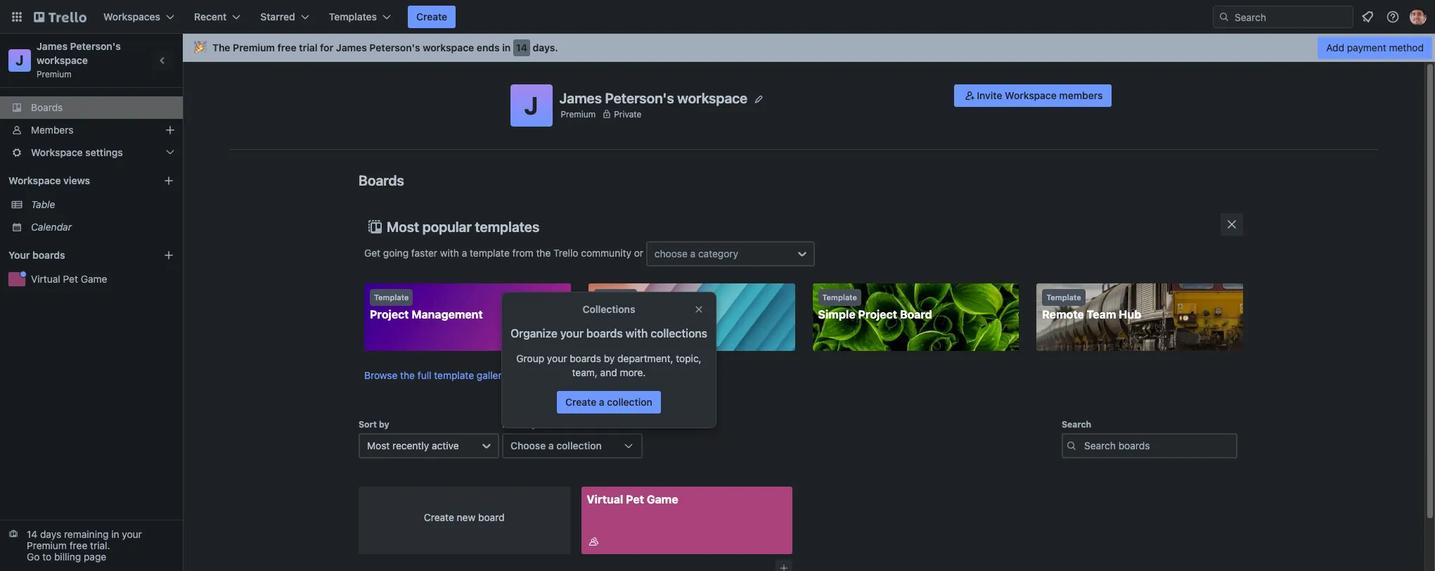 Task type: describe. For each thing, give the bounding box(es) containing it.
add
[[1327, 42, 1345, 53]]

james peterson (jamespeterson93) image
[[1411, 8, 1428, 25]]

going
[[383, 247, 409, 259]]

gallery
[[477, 369, 507, 381]]

workspace for james peterson's workspace
[[678, 90, 748, 106]]

choose a category
[[655, 248, 739, 260]]

recent button
[[186, 6, 249, 28]]

template for project
[[374, 293, 409, 302]]

active
[[432, 440, 459, 452]]

members
[[31, 124, 74, 136]]

get going faster with a template from the trello community or
[[364, 247, 646, 259]]

table
[[31, 198, 55, 210]]

your inside the 14 days remaining in your premium free trial. go to billing page
[[122, 528, 142, 540]]

templates
[[475, 219, 540, 235]]

team
[[1087, 308, 1117, 321]]

remaining
[[64, 528, 109, 540]]

your for group
[[547, 352, 567, 364]]

create for create
[[417, 11, 448, 23]]

1 horizontal spatial virtual
[[587, 493, 624, 506]]

create a collection button
[[557, 391, 661, 414]]

members link
[[0, 119, 183, 141]]

views
[[63, 174, 90, 186]]

0 horizontal spatial virtual pet game link
[[31, 272, 174, 286]]

or
[[634, 247, 644, 259]]

sort by
[[359, 419, 390, 430]]

close popover image
[[694, 304, 705, 315]]

more.
[[620, 367, 646, 379]]

go
[[27, 551, 40, 563]]

back to home image
[[34, 6, 87, 28]]

new
[[457, 511, 476, 523]]

peterson's for james peterson's workspace
[[605, 90, 675, 106]]

add payment method
[[1327, 42, 1425, 53]]

primary element
[[0, 0, 1436, 34]]

create button
[[408, 6, 456, 28]]

14 inside the 14 days remaining in your premium free trial. go to billing page
[[27, 528, 37, 540]]

days.
[[533, 42, 558, 53]]

most for most popular templates
[[387, 219, 419, 235]]

0 horizontal spatial the
[[400, 369, 415, 381]]

add board image
[[163, 250, 174, 261]]

organize your boards with collections
[[511, 327, 708, 340]]

recently
[[393, 440, 429, 452]]

management
[[412, 308, 483, 321]]

template remote team hub
[[1043, 293, 1142, 321]]

page
[[84, 551, 106, 563]]

14 days remaining in your premium free trial. go to billing page
[[27, 528, 142, 563]]

0 notifications image
[[1360, 8, 1377, 25]]

full
[[418, 369, 432, 381]]

workspaces button
[[95, 6, 183, 28]]

workspace for settings
[[31, 146, 83, 158]]

sm image inside the invite workspace members button
[[963, 89, 977, 103]]

group
[[517, 352, 545, 364]]

trial.
[[90, 540, 110, 552]]

add payment method link
[[1319, 37, 1433, 59]]

workspace for views
[[8, 174, 61, 186]]

1 vertical spatial virtual pet game
[[587, 493, 679, 506]]

billing
[[54, 551, 81, 563]]

open information menu image
[[1387, 10, 1401, 24]]

group your boards by department, topic, team, and more.
[[517, 352, 702, 379]]

remote
[[1043, 308, 1085, 321]]

community
[[581, 247, 632, 259]]

your boards with 1 items element
[[8, 247, 142, 264]]

james inside banner
[[336, 42, 367, 53]]

collection for create a collection
[[607, 396, 653, 408]]

0 vertical spatial virtual pet game
[[31, 273, 107, 285]]

invite workspace members
[[977, 89, 1104, 101]]

1 vertical spatial template
[[434, 369, 474, 381]]

1 vertical spatial pet
[[626, 493, 644, 506]]

trello
[[554, 247, 579, 259]]

calendar
[[31, 221, 72, 233]]

collections
[[651, 327, 708, 340]]

project inside template simple project board
[[859, 308, 898, 321]]

recent
[[194, 11, 227, 23]]

peterson's for james peterson's workspace premium
[[70, 40, 121, 52]]

by inside group your boards by department, topic, team, and more.
[[604, 352, 615, 364]]

project inside "template project management"
[[370, 308, 409, 321]]

james peterson's workspace
[[560, 90, 748, 106]]

a for choose a collection
[[549, 440, 554, 452]]

browse the full template gallery link
[[364, 369, 507, 381]]

get
[[364, 247, 381, 259]]

starred button
[[252, 6, 318, 28]]

j button
[[510, 84, 553, 127]]

invite workspace members button
[[955, 84, 1112, 107]]

create new board
[[424, 511, 505, 523]]

free inside the 14 days remaining in your premium free trial. go to billing page
[[69, 540, 87, 552]]

members
[[1060, 89, 1104, 101]]

the
[[212, 42, 230, 53]]

starred
[[261, 11, 295, 23]]

filter by
[[502, 419, 537, 430]]



Task type: locate. For each thing, give the bounding box(es) containing it.
pet
[[63, 273, 78, 285], [626, 493, 644, 506]]

create for create new board
[[424, 511, 454, 523]]

template up collections
[[638, 308, 689, 321]]

a for choose a category
[[691, 248, 696, 260]]

your right group
[[547, 352, 567, 364]]

template
[[470, 247, 510, 259], [434, 369, 474, 381]]

with up department,
[[626, 327, 648, 340]]

1 horizontal spatial j
[[525, 91, 539, 120]]

add a new collection image
[[780, 564, 789, 571]]

2 vertical spatial boards
[[570, 352, 602, 364]]

settings
[[85, 146, 123, 158]]

boards for group
[[570, 352, 602, 364]]

1 horizontal spatial boards
[[359, 172, 404, 189]]

14
[[516, 42, 528, 53], [27, 528, 37, 540]]

virtual
[[31, 273, 60, 285], [587, 493, 624, 506]]

0 horizontal spatial pet
[[63, 273, 78, 285]]

1 vertical spatial your
[[547, 352, 567, 364]]

1 project from the left
[[370, 308, 409, 321]]

workspace up the table
[[8, 174, 61, 186]]

choose a collection button
[[502, 433, 643, 459]]

template up simple
[[823, 293, 858, 302]]

0 vertical spatial boards
[[32, 249, 65, 261]]

2 vertical spatial your
[[122, 528, 142, 540]]

project
[[370, 308, 409, 321], [859, 308, 898, 321]]

create a view image
[[163, 175, 174, 186]]

james right for
[[336, 42, 367, 53]]

organize
[[511, 327, 558, 340]]

invite
[[977, 89, 1003, 101]]

0 horizontal spatial peterson's
[[70, 40, 121, 52]]

1 vertical spatial most
[[367, 440, 390, 452]]

1 vertical spatial the
[[400, 369, 415, 381]]

2 vertical spatial workspace
[[678, 90, 748, 106]]

template right full
[[434, 369, 474, 381]]

j link
[[8, 49, 31, 72]]

board
[[478, 511, 505, 523]]

simple
[[819, 308, 856, 321]]

kanban
[[594, 308, 635, 321]]

search
[[1062, 419, 1092, 430]]

template
[[374, 293, 409, 302], [599, 293, 633, 302], [823, 293, 858, 302], [1047, 293, 1082, 302], [638, 308, 689, 321]]

0 vertical spatial game
[[81, 273, 107, 285]]

table link
[[31, 198, 174, 212]]

0 vertical spatial with
[[440, 247, 459, 259]]

workspace navigation collapse icon image
[[153, 51, 173, 70]]

1 vertical spatial virtual
[[587, 493, 624, 506]]

collection inside button
[[607, 396, 653, 408]]

a right choose
[[549, 440, 554, 452]]

the left full
[[400, 369, 415, 381]]

james for james peterson's workspace
[[560, 90, 602, 106]]

template inside "template project management"
[[374, 293, 409, 302]]

template kanban template
[[594, 293, 689, 321]]

boards for organize
[[587, 327, 623, 340]]

collection
[[607, 396, 653, 408], [557, 440, 602, 452]]

create inside button
[[566, 396, 597, 408]]

peterson's inside the "james peterson's workspace premium"
[[70, 40, 121, 52]]

0 horizontal spatial james
[[37, 40, 68, 52]]

popular
[[423, 219, 472, 235]]

create a collection
[[566, 396, 653, 408]]

1 vertical spatial virtual pet game link
[[581, 487, 793, 554]]

premium inside banner
[[233, 42, 275, 53]]

department,
[[618, 352, 674, 364]]

template for simple
[[823, 293, 858, 302]]

the
[[536, 247, 551, 259], [400, 369, 415, 381]]

for
[[320, 42, 334, 53]]

choose a collection
[[511, 440, 602, 452]]

with right faster
[[440, 247, 459, 259]]

1 vertical spatial collection
[[557, 440, 602, 452]]

choose
[[655, 248, 688, 260]]

j down days.
[[525, 91, 539, 120]]

sm image inside virtual pet game link
[[587, 535, 601, 549]]

trial
[[299, 42, 318, 53]]

0 vertical spatial virtual
[[31, 273, 60, 285]]

most
[[387, 219, 419, 235], [367, 440, 390, 452]]

14 left days.
[[516, 42, 528, 53]]

2 horizontal spatial james
[[560, 90, 602, 106]]

in right ends
[[503, 42, 511, 53]]

sm image
[[963, 89, 977, 103], [587, 535, 601, 549]]

choose
[[511, 440, 546, 452]]

collection inside button
[[557, 440, 602, 452]]

2 project from the left
[[859, 308, 898, 321]]

virtual down the choose a collection button
[[587, 493, 624, 506]]

by right filter
[[527, 419, 537, 430]]

j for j link
[[16, 52, 24, 68]]

payment
[[1348, 42, 1387, 53]]

2 vertical spatial workspace
[[8, 174, 61, 186]]

1 vertical spatial workspace
[[31, 146, 83, 158]]

template project management
[[370, 293, 483, 321]]

your boards
[[8, 249, 65, 261]]

j left the "james peterson's workspace premium"
[[16, 52, 24, 68]]

1 horizontal spatial project
[[859, 308, 898, 321]]

1 horizontal spatial by
[[527, 419, 537, 430]]

virtual pet game link
[[31, 272, 174, 286], [581, 487, 793, 554]]

14 left days
[[27, 528, 37, 540]]

0 horizontal spatial with
[[440, 247, 459, 259]]

1 horizontal spatial collection
[[607, 396, 653, 408]]

boards up team,
[[570, 352, 602, 364]]

james peterson's workspace premium
[[37, 40, 123, 80]]

0 vertical spatial 14
[[516, 42, 528, 53]]

peterson's up "private" at the left of the page
[[605, 90, 675, 106]]

free
[[278, 42, 297, 53], [69, 540, 87, 552]]

boards link
[[0, 96, 183, 119]]

0 vertical spatial in
[[503, 42, 511, 53]]

by right the sort
[[379, 419, 390, 430]]

0 horizontal spatial project
[[370, 308, 409, 321]]

1 horizontal spatial virtual pet game link
[[581, 487, 793, 554]]

1 vertical spatial workspace
[[37, 54, 88, 66]]

by for filter by
[[527, 419, 537, 430]]

boards down kanban
[[587, 327, 623, 340]]

project left "board"
[[859, 308, 898, 321]]

2 horizontal spatial workspace
[[678, 90, 748, 106]]

workspace inside workspace settings popup button
[[31, 146, 83, 158]]

filter
[[502, 419, 525, 430]]

0 horizontal spatial j
[[16, 52, 24, 68]]

template for remote
[[1047, 293, 1082, 302]]

0 horizontal spatial virtual
[[31, 273, 60, 285]]

virtual down the your boards
[[31, 273, 60, 285]]

0 vertical spatial virtual pet game link
[[31, 272, 174, 286]]

james peterson's workspace link
[[37, 40, 123, 66]]

1 horizontal spatial in
[[503, 42, 511, 53]]

james right j button
[[560, 90, 602, 106]]

create inside button
[[417, 11, 448, 23]]

from
[[513, 247, 534, 259]]

0 vertical spatial collection
[[607, 396, 653, 408]]

1 vertical spatial sm image
[[587, 535, 601, 549]]

0 vertical spatial template
[[470, 247, 510, 259]]

peterson's down templates dropdown button
[[370, 42, 421, 53]]

0 vertical spatial boards
[[31, 101, 63, 113]]

calendar link
[[31, 220, 174, 234]]

a down most popular templates in the top of the page
[[462, 247, 467, 259]]

boards
[[32, 249, 65, 261], [587, 327, 623, 340], [570, 352, 602, 364]]

template inside template simple project board
[[823, 293, 858, 302]]

premium inside the "james peterson's workspace premium"
[[37, 69, 72, 80]]

0 vertical spatial create
[[417, 11, 448, 23]]

templates button
[[321, 6, 400, 28]]

james inside the "james peterson's workspace premium"
[[37, 40, 68, 52]]

your
[[561, 327, 584, 340], [547, 352, 567, 364], [122, 528, 142, 540]]

james down back to home image
[[37, 40, 68, 52]]

your right trial.
[[122, 528, 142, 540]]

2 horizontal spatial peterson's
[[605, 90, 675, 106]]

0 horizontal spatial free
[[69, 540, 87, 552]]

boards down calendar
[[32, 249, 65, 261]]

most for most recently active
[[367, 440, 390, 452]]

ends
[[477, 42, 500, 53]]

1 horizontal spatial workspace
[[423, 42, 474, 53]]

1 horizontal spatial the
[[536, 247, 551, 259]]

most recently active
[[367, 440, 459, 452]]

private
[[614, 109, 642, 119]]

0 horizontal spatial virtual pet game
[[31, 273, 107, 285]]

0 vertical spatial your
[[561, 327, 584, 340]]

1 vertical spatial in
[[111, 528, 119, 540]]

workspace right invite
[[1005, 89, 1057, 101]]

your
[[8, 249, 30, 261]]

workspace inside the invite workspace members button
[[1005, 89, 1057, 101]]

a down the and
[[599, 396, 605, 408]]

1 horizontal spatial free
[[278, 42, 297, 53]]

0 horizontal spatial 14
[[27, 528, 37, 540]]

workspaces
[[103, 11, 160, 23]]

premium
[[233, 42, 275, 53], [37, 69, 72, 80], [561, 109, 596, 119], [27, 540, 67, 552]]

browse
[[364, 369, 398, 381]]

days
[[40, 528, 61, 540]]

most up going
[[387, 219, 419, 235]]

0 horizontal spatial boards
[[31, 101, 63, 113]]

collection for choose a collection
[[557, 440, 602, 452]]

peterson's down back to home image
[[70, 40, 121, 52]]

collection down the more.
[[607, 396, 653, 408]]

team,
[[572, 367, 598, 379]]

template down going
[[374, 293, 409, 302]]

james for james peterson's workspace premium
[[37, 40, 68, 52]]

go to billing page link
[[27, 551, 106, 563]]

1 horizontal spatial sm image
[[963, 89, 977, 103]]

0 horizontal spatial by
[[379, 419, 390, 430]]

by
[[604, 352, 615, 364], [379, 419, 390, 430], [527, 419, 537, 430]]

a inside button
[[549, 440, 554, 452]]

hub
[[1120, 308, 1142, 321]]

template down templates
[[470, 247, 510, 259]]

confetti image
[[194, 42, 207, 53]]

1 horizontal spatial pet
[[626, 493, 644, 506]]

collections
[[583, 303, 636, 315]]

0 horizontal spatial game
[[81, 273, 107, 285]]

0 horizontal spatial workspace
[[37, 54, 88, 66]]

1 horizontal spatial james
[[336, 42, 367, 53]]

1 vertical spatial boards
[[359, 172, 404, 189]]

1 vertical spatial game
[[647, 493, 679, 506]]

board
[[900, 308, 933, 321]]

sort
[[359, 419, 377, 430]]

1 vertical spatial create
[[566, 396, 597, 408]]

collection right choose
[[557, 440, 602, 452]]

topic,
[[676, 352, 702, 364]]

1 horizontal spatial with
[[626, 327, 648, 340]]

in inside the 14 days remaining in your premium free trial. go to billing page
[[111, 528, 119, 540]]

a inside button
[[599, 396, 605, 408]]

template inside template remote team hub
[[1047, 293, 1082, 302]]

create left 'new'
[[424, 511, 454, 523]]

1 horizontal spatial game
[[647, 493, 679, 506]]

2 vertical spatial create
[[424, 511, 454, 523]]

browse the full template gallery
[[364, 369, 507, 381]]

0 vertical spatial pet
[[63, 273, 78, 285]]

1 horizontal spatial virtual pet game
[[587, 493, 679, 506]]

0 horizontal spatial in
[[111, 528, 119, 540]]

game
[[81, 273, 107, 285], [647, 493, 679, 506]]

j inside button
[[525, 91, 539, 120]]

workspace views
[[8, 174, 90, 186]]

workspace inside the "james peterson's workspace premium"
[[37, 54, 88, 66]]

with for a
[[440, 247, 459, 259]]

0 vertical spatial workspace
[[423, 42, 474, 53]]

0 vertical spatial workspace
[[1005, 89, 1057, 101]]

method
[[1390, 42, 1425, 53]]

with
[[440, 247, 459, 259], [626, 327, 648, 340]]

0 horizontal spatial sm image
[[587, 535, 601, 549]]

workspace for james peterson's workspace premium
[[37, 54, 88, 66]]

Search text field
[[1062, 433, 1238, 459]]

to
[[42, 551, 51, 563]]

a for create a collection
[[599, 396, 605, 408]]

james
[[37, 40, 68, 52], [336, 42, 367, 53], [560, 90, 602, 106]]

template for kanban
[[599, 293, 633, 302]]

with for collections
[[626, 327, 648, 340]]

🎉
[[194, 42, 207, 53]]

banner containing 🎉
[[183, 34, 1436, 62]]

0 vertical spatial j
[[16, 52, 24, 68]]

template simple project board
[[819, 293, 933, 321]]

create up 🎉 the premium free trial for james peterson's workspace ends in 14 days.
[[417, 11, 448, 23]]

faster
[[411, 247, 438, 259]]

a right 'choose'
[[691, 248, 696, 260]]

workspace settings button
[[0, 141, 183, 164]]

0 vertical spatial free
[[278, 42, 297, 53]]

Search field
[[1231, 6, 1354, 27]]

your for organize
[[561, 327, 584, 340]]

1 vertical spatial with
[[626, 327, 648, 340]]

most down sort by
[[367, 440, 390, 452]]

1 vertical spatial 14
[[27, 528, 37, 540]]

the right from
[[536, 247, 551, 259]]

by up the and
[[604, 352, 615, 364]]

your right organize
[[561, 327, 584, 340]]

banner
[[183, 34, 1436, 62]]

workspace down members
[[31, 146, 83, 158]]

create for create a collection
[[566, 396, 597, 408]]

your inside group your boards by department, topic, team, and more.
[[547, 352, 567, 364]]

workspace
[[1005, 89, 1057, 101], [31, 146, 83, 158], [8, 174, 61, 186]]

14 inside banner
[[516, 42, 528, 53]]

premium inside the 14 days remaining in your premium free trial. go to billing page
[[27, 540, 67, 552]]

template up "collections"
[[599, 293, 633, 302]]

most popular templates
[[387, 219, 540, 235]]

j for j button
[[525, 91, 539, 120]]

category
[[699, 248, 739, 260]]

1 vertical spatial boards
[[587, 327, 623, 340]]

template up "remote"
[[1047, 293, 1082, 302]]

by for sort by
[[379, 419, 390, 430]]

templates
[[329, 11, 377, 23]]

1 horizontal spatial 14
[[516, 42, 528, 53]]

0 horizontal spatial collection
[[557, 440, 602, 452]]

in right trial.
[[111, 528, 119, 540]]

0 vertical spatial sm image
[[963, 89, 977, 103]]

boards inside group your boards by department, topic, team, and more.
[[570, 352, 602, 364]]

1 vertical spatial j
[[525, 91, 539, 120]]

0 vertical spatial most
[[387, 219, 419, 235]]

1 horizontal spatial peterson's
[[370, 42, 421, 53]]

0 vertical spatial the
[[536, 247, 551, 259]]

create down team,
[[566, 396, 597, 408]]

project left management at the bottom left of page
[[370, 308, 409, 321]]

2 horizontal spatial by
[[604, 352, 615, 364]]

1 vertical spatial free
[[69, 540, 87, 552]]

🎉 the premium free trial for james peterson's workspace ends in 14 days.
[[194, 42, 558, 53]]

search image
[[1219, 11, 1231, 23]]



Task type: vqa. For each thing, say whether or not it's contained in the screenshot.
Create from template… icon to the left
no



